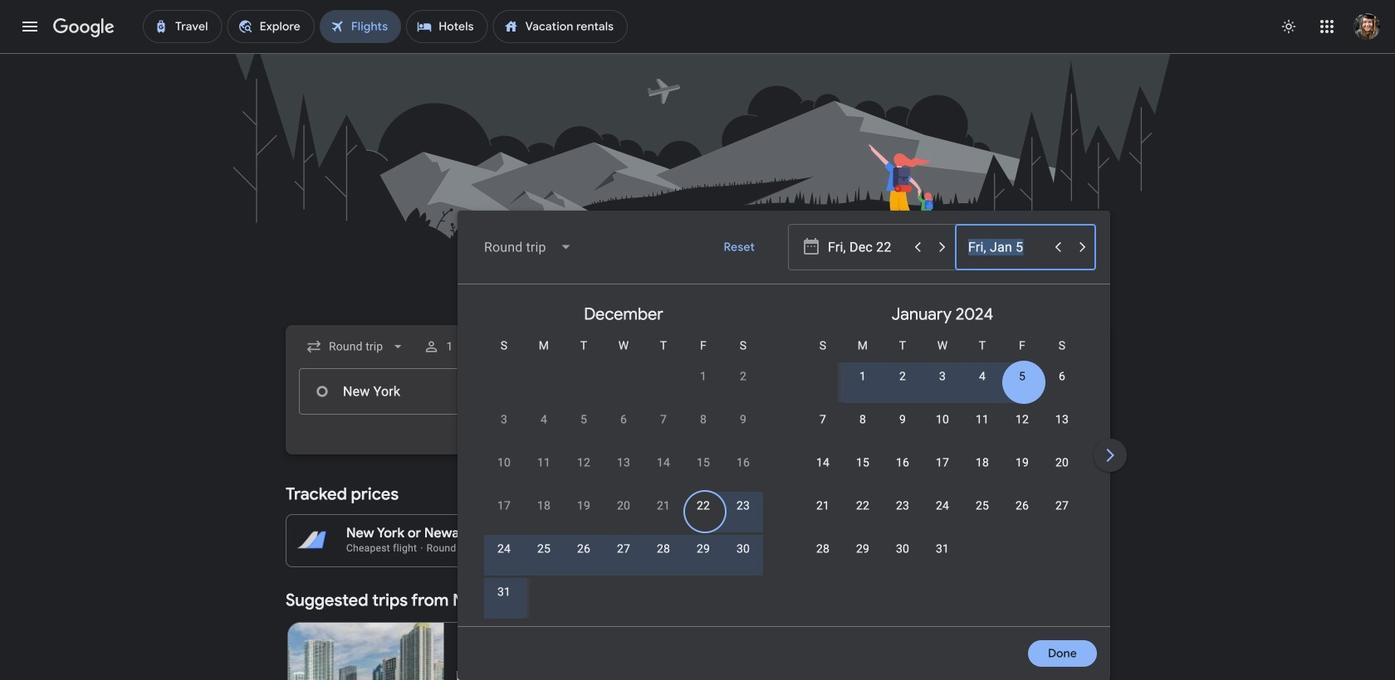 Task type: vqa. For each thing, say whether or not it's contained in the screenshot.
the round
no



Task type: locate. For each thing, give the bounding box(es) containing it.
grid
[[464, 291, 1395, 637]]

row
[[683, 355, 763, 409], [843, 355, 1082, 409], [484, 404, 763, 452], [803, 404, 1082, 452], [484, 448, 763, 495], [803, 448, 1082, 495], [484, 491, 763, 538], [803, 491, 1082, 538], [484, 534, 763, 581], [803, 534, 962, 581], [484, 577, 524, 624]]

thu, jan 11 element
[[976, 412, 989, 428]]

row up wed, dec 20 "element"
[[484, 448, 763, 495]]

None field
[[471, 228, 586, 267], [299, 332, 413, 362], [471, 228, 586, 267], [299, 332, 413, 362]]

Flight search field
[[272, 211, 1395, 681]]

sun, jan 7 element
[[820, 412, 826, 428]]

fri, jan 19 element
[[1016, 455, 1029, 472]]

change appearance image
[[1269, 7, 1309, 47]]

None text field
[[299, 369, 533, 415]]

thu, dec 21 element
[[657, 498, 670, 515]]

wed, jan 3 element
[[939, 369, 946, 385]]

sat, jan 27 element
[[1055, 498, 1069, 515]]

fri, jan 5, return date. element
[[1019, 369, 1026, 385]]

sat, dec 23 element
[[737, 498, 750, 515]]

wed, dec 27 element
[[617, 541, 630, 558]]

row up wed, jan 10 element
[[843, 355, 1082, 409]]

sun, dec 10 element
[[497, 455, 511, 472]]

sun, dec 31 element
[[497, 585, 511, 601]]

1 vertical spatial return text field
[[967, 370, 1044, 414]]

row up wed, dec 27 element
[[484, 491, 763, 538]]

tue, dec 12 element
[[577, 455, 590, 472]]

grid inside flight search field
[[464, 291, 1395, 637]]

fri, dec 29 element
[[697, 541, 710, 558]]

thu, jan 4 element
[[979, 369, 986, 385]]

88 US dollars text field
[[657, 525, 680, 542]]

tracked prices region
[[286, 475, 1109, 568]]

next image
[[1090, 436, 1130, 476]]

mon, dec 4 element
[[541, 412, 547, 428]]

0 vertical spatial return text field
[[968, 225, 1045, 270]]

Departure text field
[[828, 225, 904, 270], [827, 370, 903, 414]]

tue, dec 5 element
[[580, 412, 587, 428]]

fri, dec 22, departure date. element
[[697, 498, 710, 515]]

wed, dec 6 element
[[620, 412, 627, 428]]

wed, jan 17 element
[[936, 455, 949, 472]]

sat, jan 6 element
[[1059, 369, 1065, 385]]

mon, dec 25 element
[[537, 541, 551, 558]]

tue, dec 26 element
[[577, 541, 590, 558]]

row down wed, dec 20 "element"
[[484, 534, 763, 581]]

Return text field
[[968, 225, 1045, 270], [967, 370, 1044, 414]]

tue, jan 23 element
[[896, 498, 909, 515]]

sun, dec 24 element
[[497, 541, 511, 558]]

tue, jan 9 element
[[899, 412, 906, 428]]

sun, dec 17 element
[[497, 498, 511, 515]]

row up wed, jan 17 "element"
[[803, 404, 1082, 452]]

mon, jan 29 element
[[856, 541, 869, 558]]

sat, dec 30 element
[[737, 541, 750, 558]]

2 row group from the left
[[783, 291, 1102, 620]]

tue, jan 2 element
[[899, 369, 906, 385]]

cell
[[923, 536, 962, 575]]

row group
[[464, 291, 783, 624], [783, 291, 1102, 620], [1102, 291, 1395, 620]]



Task type: describe. For each thing, give the bounding box(es) containing it.
sat, jan 20 element
[[1055, 455, 1069, 472]]

tue, dec 19 element
[[577, 498, 590, 515]]

tue, jan 16 element
[[896, 455, 909, 472]]

0 vertical spatial departure text field
[[828, 225, 904, 270]]

mon, jan 22 element
[[856, 498, 869, 515]]

wed, dec 13 element
[[617, 455, 630, 472]]

mon, dec 11 element
[[537, 455, 551, 472]]

thu, dec 7 element
[[660, 412, 667, 428]]

frontier image
[[457, 672, 471, 681]]

row up wed, dec 13 element
[[484, 404, 763, 452]]

sun, jan 21 element
[[816, 498, 830, 515]]

row down wed, jan 17 "element"
[[803, 491, 1082, 538]]

mon, jan 1 element
[[859, 369, 866, 385]]

row down sun, dec 24 element
[[484, 577, 524, 624]]

wed, jan 10 element
[[936, 412, 949, 428]]

row down tue, jan 23 element
[[803, 534, 962, 581]]

none text field inside flight search field
[[299, 369, 533, 415]]

sat, dec 2 element
[[740, 369, 747, 385]]

fri, dec 15 element
[[697, 455, 710, 472]]

thu, jan 18 element
[[976, 455, 989, 472]]

wed, jan 24 element
[[936, 498, 949, 515]]

fri, dec 8 element
[[700, 412, 707, 428]]

suggested trips from new york region
[[286, 581, 1109, 681]]

1 vertical spatial departure text field
[[827, 370, 903, 414]]

sat, dec 9 element
[[740, 412, 747, 428]]

mon, jan 15 element
[[856, 455, 869, 472]]

main menu image
[[20, 17, 40, 37]]

thu, jan 25 element
[[976, 498, 989, 515]]

1 row group from the left
[[464, 291, 783, 624]]

3 row group from the left
[[1102, 291, 1395, 620]]

thu, dec 28 element
[[657, 541, 670, 558]]

fri, dec 1 element
[[700, 369, 707, 385]]

cell inside flight search field
[[923, 536, 962, 575]]

fri, jan 26 element
[[1016, 498, 1029, 515]]

wed, dec 20 element
[[617, 498, 630, 515]]

fri, jan 12 element
[[1016, 412, 1029, 428]]

sat, dec 16 element
[[737, 455, 750, 472]]

sat, jan 13 element
[[1055, 412, 1069, 428]]

row up the wed, jan 24 element
[[803, 448, 1082, 495]]

sun, dec 3 element
[[501, 412, 507, 428]]

sun, jan 14 element
[[816, 455, 830, 472]]

row up fri, dec 8 element
[[683, 355, 763, 409]]

mon, jan 8 element
[[859, 412, 866, 428]]

mon, dec 18 element
[[537, 498, 551, 515]]

thu, dec 14 element
[[657, 455, 670, 472]]

sun, jan 28 element
[[816, 541, 830, 558]]



